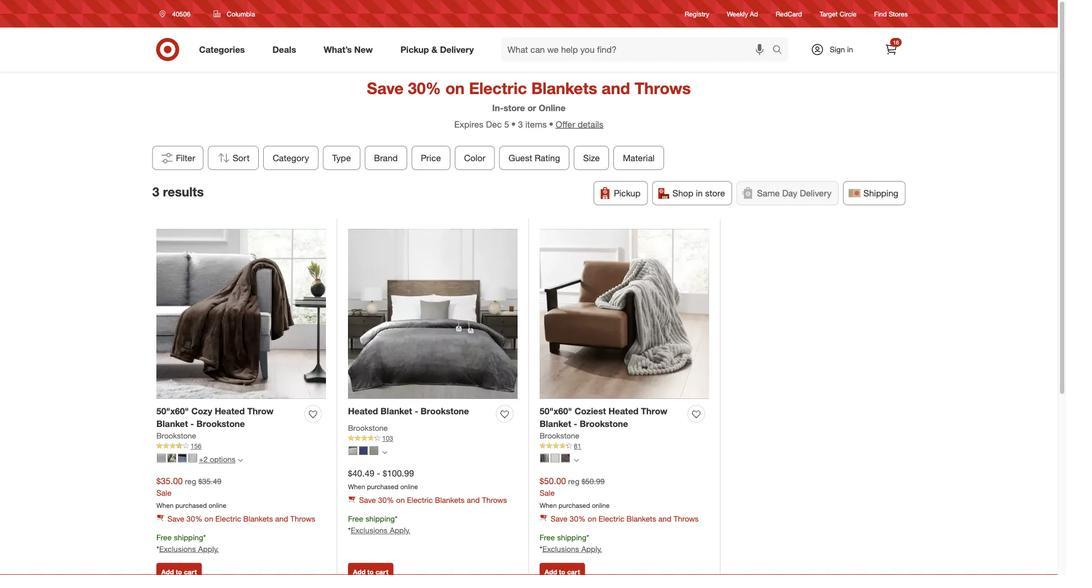 Task type: vqa. For each thing, say whether or not it's contained in the screenshot.
"103" Link
yes



Task type: locate. For each thing, give the bounding box(es) containing it.
brookstone link for heated blanket - brookstone
[[348, 423, 388, 434]]

0 horizontal spatial store
[[504, 103, 525, 113]]

save 30% on electric blankets and throws down $50.99 at the right bottom of the page
[[551, 514, 699, 524]]

purchased inside $35.00 reg $35.49 sale when purchased online
[[175, 502, 207, 510]]

store left or
[[504, 103, 525, 113]]

free down $40.49
[[348, 515, 363, 524]]

save down the "$40.49 - $100.99 when purchased online"
[[359, 496, 376, 505]]

1 horizontal spatial when
[[348, 483, 365, 491]]

blankets for 50"x60" coziest heated throw blanket - brookstone
[[627, 514, 657, 524]]

delivery for same day delivery
[[800, 188, 832, 199]]

1 50"x60" from the left
[[156, 406, 189, 417]]

throw for 50"x60" coziest heated throw blanket - brookstone
[[641, 406, 668, 417]]

in
[[848, 45, 854, 54], [696, 188, 703, 199]]

2 horizontal spatial purchased
[[559, 502, 590, 510]]

all colors image
[[382, 451, 387, 456], [574, 458, 579, 463]]

exclusions apply. link
[[351, 526, 411, 536], [159, 545, 219, 554], [543, 545, 602, 554]]

on up "expires"
[[446, 78, 465, 98]]

0 horizontal spatial 50"x60"
[[156, 406, 189, 417]]

exclusions apply. link for 50"x60" coziest heated throw blanket - brookstone
[[543, 545, 602, 554]]

and inside save 30% on electric blankets and throws in-store or online
[[602, 78, 630, 98]]

on down $100.99
[[396, 496, 405, 505]]

when down $40.49
[[348, 483, 365, 491]]

what's new
[[324, 44, 373, 55]]

when for 50"x60" cozy heated throw blanket - brookstone
[[156, 502, 174, 510]]

0 horizontal spatial throw
[[247, 406, 274, 417]]

heated inside 50"x60" cozy heated throw blanket - brookstone
[[215, 406, 245, 417]]

1 vertical spatial delivery
[[800, 188, 832, 199]]

0 vertical spatial 3
[[518, 119, 523, 130]]

0 vertical spatial in
[[848, 45, 854, 54]]

2 horizontal spatial exclusions apply. link
[[543, 545, 602, 554]]

in for shop
[[696, 188, 703, 199]]

find
[[875, 10, 887, 18]]

2 horizontal spatial free shipping * * exclusions apply.
[[540, 533, 602, 554]]

sale down $35.00
[[156, 489, 172, 498]]

- down cozy
[[191, 419, 194, 430]]

heated up navy image
[[348, 406, 378, 417]]

1 horizontal spatial delivery
[[800, 188, 832, 199]]

or
[[528, 103, 536, 113]]

material button
[[614, 146, 664, 170]]

online for 50"x60" coziest heated throw blanket - brookstone
[[592, 502, 610, 510]]

online inside the "$40.49 - $100.99 when purchased online"
[[400, 483, 418, 491]]

when inside $50.00 reg $50.99 sale when purchased online
[[540, 502, 557, 510]]

reg for $35.00
[[185, 477, 196, 487]]

1 sale from the left
[[156, 489, 172, 498]]

0 horizontal spatial online
[[209, 502, 226, 510]]

save 30% on electric blankets and throws for 50"x60" coziest heated throw blanket - brookstone
[[551, 514, 699, 524]]

0 vertical spatial all colors element
[[382, 449, 387, 456]]

free shipping * * exclusions apply. for heated blanket - brookstone
[[348, 515, 411, 536]]

sale inside $35.00 reg $35.49 sale when purchased online
[[156, 489, 172, 498]]

1 horizontal spatial purchased
[[367, 483, 399, 491]]

when inside $35.00 reg $35.49 sale when purchased online
[[156, 502, 174, 510]]

when down $35.00
[[156, 502, 174, 510]]

electric down $35.49
[[215, 514, 241, 524]]

2 50"x60" from the left
[[540, 406, 572, 417]]

delivery right the &
[[440, 44, 474, 55]]

shop in store button
[[652, 181, 733, 206]]

brookstone inside 50"x60" cozy heated throw blanket - brookstone
[[197, 419, 245, 430]]

1 horizontal spatial pickup
[[614, 188, 641, 199]]

2 horizontal spatial blanket
[[540, 419, 572, 430]]

blanket for 50"x60" coziest heated throw blanket - brookstone
[[540, 419, 572, 430]]

find stores link
[[875, 9, 908, 18]]

free
[[348, 515, 363, 524], [156, 533, 172, 543], [540, 533, 555, 543]]

0 horizontal spatial exclusions apply. link
[[159, 545, 219, 554]]

on for 50"x60" cozy heated throw blanket - brookstone
[[205, 514, 213, 524]]

save 30% on electric blankets and throws down $35.49
[[167, 514, 316, 524]]

3 left "results"
[[152, 184, 159, 200]]

2 throw from the left
[[641, 406, 668, 417]]

1 horizontal spatial 50"x60"
[[540, 406, 572, 417]]

3 for 3 results
[[152, 184, 159, 200]]

0 horizontal spatial brookstone link
[[156, 431, 196, 442]]

and
[[602, 78, 630, 98], [467, 496, 480, 505], [275, 514, 288, 524], [659, 514, 672, 524]]

2 horizontal spatial exclusions
[[543, 545, 579, 554]]

save inside save 30% on electric blankets and throws in-store or online
[[367, 78, 404, 98]]

all colors + 2 more colors image
[[238, 458, 243, 463]]

brookstone down cozy
[[197, 419, 245, 430]]

heated right 'coziest'
[[609, 406, 639, 417]]

1 horizontal spatial all colors element
[[574, 457, 579, 463]]

purchased down $100.99
[[367, 483, 399, 491]]

electric down $100.99
[[407, 496, 433, 505]]

free shipping * * exclusions apply. down $50.00 reg $50.99 sale when purchased online
[[540, 533, 602, 554]]

green plaid image
[[167, 454, 176, 463]]

1 vertical spatial pickup
[[614, 188, 641, 199]]

0 vertical spatial pickup
[[401, 44, 429, 55]]

1 vertical spatial 3
[[152, 184, 159, 200]]

sign in
[[830, 45, 854, 54]]

2 horizontal spatial save 30% on electric blankets and throws
[[551, 514, 699, 524]]

0 horizontal spatial reg
[[185, 477, 196, 487]]

free shipping * * exclusions apply. down the "$40.49 - $100.99 when purchased online"
[[348, 515, 411, 536]]

all colors image right brown vertical lines 'icon'
[[574, 458, 579, 463]]

store inside save 30% on electric blankets and throws in-store or online
[[504, 103, 525, 113]]

1 horizontal spatial all colors image
[[574, 458, 579, 463]]

throw inside the 50"x60" coziest heated throw blanket - brookstone
[[641, 406, 668, 417]]

price button
[[412, 146, 451, 170]]

50"x60" inside 50"x60" cozy heated throw blanket - brookstone
[[156, 406, 189, 417]]

all colors image for blanket
[[382, 451, 387, 456]]

throw inside 50"x60" cozy heated throw blanket - brookstone
[[247, 406, 274, 417]]

0 horizontal spatial pickup
[[401, 44, 429, 55]]

guest
[[509, 153, 532, 163]]

brookstone link for 50"x60" coziest heated throw blanket - brookstone
[[540, 431, 580, 442]]

purchased
[[367, 483, 399, 491], [175, 502, 207, 510], [559, 502, 590, 510]]

1 vertical spatial store
[[705, 188, 725, 199]]

$40.49
[[348, 469, 375, 479]]

2 sale from the left
[[540, 489, 555, 498]]

same day delivery
[[757, 188, 832, 199]]

$40.49 - $100.99 when purchased online
[[348, 469, 418, 491]]

purchased inside $50.00 reg $50.99 sale when purchased online
[[559, 502, 590, 510]]

price
[[421, 153, 441, 163]]

all colors + 2 more colors element
[[238, 457, 243, 463]]

purchased down $35.49
[[175, 502, 207, 510]]

0 horizontal spatial purchased
[[175, 502, 207, 510]]

heated inside the 50"x60" coziest heated throw blanket - brookstone
[[609, 406, 639, 417]]

0 horizontal spatial delivery
[[440, 44, 474, 55]]

expires dec 5
[[454, 119, 509, 130]]

30% down the &
[[408, 78, 441, 98]]

save down $50.00 reg $50.99 sale when purchased online
[[551, 514, 568, 524]]

0 horizontal spatial exclusions
[[159, 545, 196, 554]]

1 horizontal spatial blanket
[[381, 406, 412, 417]]

sale down $50.00
[[540, 489, 555, 498]]

reg left $35.49
[[185, 477, 196, 487]]

brookstone down 'coziest'
[[580, 419, 628, 430]]

$35.00 reg $35.49 sale when purchased online
[[156, 476, 226, 510]]

what's new link
[[314, 37, 387, 62]]

on inside save 30% on electric blankets and throws in-store or online
[[446, 78, 465, 98]]

$50.00
[[540, 476, 566, 487]]

items
[[526, 119, 547, 130]]

free shipping * * exclusions apply. for 50"x60" cozy heated throw blanket - brookstone
[[156, 533, 219, 554]]

reg inside $50.00 reg $50.99 sale when purchased online
[[568, 477, 580, 487]]

online for 50"x60" cozy heated throw blanket - brookstone
[[209, 502, 226, 510]]

brookstone
[[421, 406, 469, 417], [197, 419, 245, 430], [580, 419, 628, 430], [348, 424, 388, 433], [156, 431, 196, 441], [540, 431, 580, 441]]

reg inside $35.00 reg $35.49 sale when purchased online
[[185, 477, 196, 487]]

online down $100.99
[[400, 483, 418, 491]]

throw up the 156 "link"
[[247, 406, 274, 417]]

2 reg from the left
[[568, 477, 580, 487]]

0 horizontal spatial free
[[156, 533, 172, 543]]

shop
[[673, 188, 694, 199]]

category button
[[264, 146, 319, 170]]

heated blanket - brookstone
[[348, 406, 469, 417]]

heated for 50"x60" coziest heated throw blanket - brookstone
[[609, 406, 639, 417]]

blanket
[[381, 406, 412, 417], [156, 419, 188, 430], [540, 419, 572, 430]]

0 horizontal spatial apply.
[[198, 545, 219, 554]]

3 heated from the left
[[609, 406, 639, 417]]

3 right "5" at the top of page
[[518, 119, 523, 130]]

0 horizontal spatial in
[[696, 188, 703, 199]]

brookstone link up 103
[[348, 423, 388, 434]]

stores
[[889, 10, 908, 18]]

brookstone up the 103 link
[[421, 406, 469, 417]]

pickup inside button
[[614, 188, 641, 199]]

reg left $50.99 at the right bottom of the page
[[568, 477, 580, 487]]

save 30% on electric blankets and throws
[[359, 496, 507, 505], [167, 514, 316, 524], [551, 514, 699, 524]]

- right $40.49
[[377, 469, 380, 479]]

*
[[395, 515, 398, 524], [348, 526, 351, 536], [203, 533, 206, 543], [587, 533, 589, 543], [156, 545, 159, 554], [540, 545, 543, 554]]

2 horizontal spatial when
[[540, 502, 557, 510]]

0 horizontal spatial save 30% on electric blankets and throws
[[167, 514, 316, 524]]

2 horizontal spatial online
[[592, 502, 610, 510]]

+2 options
[[199, 455, 236, 465]]

store inside button
[[705, 188, 725, 199]]

guest rating
[[509, 153, 560, 163]]

store right shop in the top right of the page
[[705, 188, 725, 199]]

50"x60" left cozy
[[156, 406, 189, 417]]

apply.
[[390, 526, 411, 536], [198, 545, 219, 554], [582, 545, 602, 554]]

brookstone link up '81'
[[540, 431, 580, 442]]

blanket inside the 50"x60" coziest heated throw blanket - brookstone
[[540, 419, 572, 430]]

apply. for blanket
[[390, 526, 411, 536]]

filter button
[[152, 146, 204, 170]]

1 horizontal spatial in
[[848, 45, 854, 54]]

save 30% on electric blankets and throws down $100.99
[[359, 496, 507, 505]]

$35.00
[[156, 476, 183, 487]]

when
[[348, 483, 365, 491], [156, 502, 174, 510], [540, 502, 557, 510]]

1 horizontal spatial online
[[400, 483, 418, 491]]

2 horizontal spatial shipping
[[557, 533, 587, 543]]

dec
[[486, 119, 502, 130]]

30% inside save 30% on electric blankets and throws in-store or online
[[408, 78, 441, 98]]

exclusions for 50"x60" coziest heated throw blanket - brookstone
[[543, 545, 579, 554]]

delivery inside button
[[800, 188, 832, 199]]

0 horizontal spatial 3
[[152, 184, 159, 200]]

30% down $35.00 reg $35.49 sale when purchased online
[[187, 514, 202, 524]]

on
[[446, 78, 465, 98], [396, 496, 405, 505], [205, 514, 213, 524], [588, 514, 597, 524]]

0 vertical spatial store
[[504, 103, 525, 113]]

free down $50.00 reg $50.99 sale when purchased online
[[540, 533, 555, 543]]

pickup down 'material' button on the top right
[[614, 188, 641, 199]]

gray vertical lines image
[[540, 454, 549, 463]]

2 horizontal spatial heated
[[609, 406, 639, 417]]

1 horizontal spatial exclusions
[[351, 526, 388, 536]]

1 vertical spatial in
[[696, 188, 703, 199]]

- down 'coziest'
[[574, 419, 578, 430]]

pickup left the &
[[401, 44, 429, 55]]

1 horizontal spatial free shipping * * exclusions apply.
[[348, 515, 411, 536]]

sale inside $50.00 reg $50.99 sale when purchased online
[[540, 489, 555, 498]]

circle
[[840, 10, 857, 18]]

all colors image right taupe 'icon'
[[382, 451, 387, 456]]

save 30% on electric blankets and throws in-store or online
[[367, 78, 691, 113]]

electric up the in-
[[469, 78, 527, 98]]

purchased for 50"x60" cozy heated throw blanket - brookstone
[[175, 502, 207, 510]]

2 horizontal spatial free
[[540, 533, 555, 543]]

0 horizontal spatial sale
[[156, 489, 172, 498]]

throws
[[635, 78, 691, 98], [482, 496, 507, 505], [290, 514, 316, 524], [674, 514, 699, 524]]

store
[[504, 103, 525, 113], [705, 188, 725, 199]]

in for sign
[[848, 45, 854, 54]]

30% down $50.00 reg $50.99 sale when purchased online
[[570, 514, 586, 524]]

1 throw from the left
[[247, 406, 274, 417]]

blankets inside save 30% on electric blankets and throws in-store or online
[[532, 78, 597, 98]]

sign in link
[[802, 37, 871, 62]]

1 reg from the left
[[185, 477, 196, 487]]

online down $35.49
[[209, 502, 226, 510]]

2 horizontal spatial apply.
[[582, 545, 602, 554]]

when inside the "$40.49 - $100.99 when purchased online"
[[348, 483, 365, 491]]

online inside $50.00 reg $50.99 sale when purchased online
[[592, 502, 610, 510]]

50"x60" cozy heated throw blanket - brookstone image
[[156, 230, 326, 399], [156, 230, 326, 399]]

all colors element right brown vertical lines 'icon'
[[574, 457, 579, 463]]

shipping down the "$40.49 - $100.99 when purchased online"
[[366, 515, 395, 524]]

blanket inside 50"x60" cozy heated throw blanket - brookstone
[[156, 419, 188, 430]]

save for heated blanket - brookstone
[[359, 496, 376, 505]]

1 heated from the left
[[215, 406, 245, 417]]

when down $50.00
[[540, 502, 557, 510]]

exclusions
[[351, 526, 388, 536], [159, 545, 196, 554], [543, 545, 579, 554]]

offer details button
[[547, 118, 604, 131]]

blankets
[[532, 78, 597, 98], [435, 496, 465, 505], [243, 514, 273, 524], [627, 514, 657, 524]]

reg
[[185, 477, 196, 487], [568, 477, 580, 487]]

free shipping * * exclusions apply. down $35.00 reg $35.49 sale when purchased online
[[156, 533, 219, 554]]

1 horizontal spatial store
[[705, 188, 725, 199]]

1 horizontal spatial exclusions apply. link
[[351, 526, 411, 536]]

0 horizontal spatial blanket
[[156, 419, 188, 430]]

1 horizontal spatial heated
[[348, 406, 378, 417]]

online down $50.99 at the right bottom of the page
[[592, 502, 610, 510]]

5
[[504, 119, 509, 130]]

on down $50.00 reg $50.99 sale when purchased online
[[588, 514, 597, 524]]

blankets for 50"x60" cozy heated throw blanket - brookstone
[[243, 514, 273, 524]]

free shipping * * exclusions apply.
[[348, 515, 411, 536], [156, 533, 219, 554], [540, 533, 602, 554]]

deals link
[[263, 37, 310, 62]]

in right sign
[[848, 45, 854, 54]]

81
[[574, 442, 581, 451]]

0 horizontal spatial all colors image
[[382, 451, 387, 456]]

exclusions apply. link for heated blanket - brookstone
[[351, 526, 411, 536]]

shipping down $50.00 reg $50.99 sale when purchased online
[[557, 533, 587, 543]]

target
[[820, 10, 838, 18]]

redcard link
[[776, 9, 802, 18]]

&
[[432, 44, 438, 55]]

1 horizontal spatial 3
[[518, 119, 523, 130]]

0 horizontal spatial when
[[156, 502, 174, 510]]

blanket up gray marble "icon" at the bottom of page
[[540, 419, 572, 430]]

shipping down $35.00 reg $35.49 sale when purchased online
[[174, 533, 203, 543]]

heated blanket - brookstone image
[[348, 230, 518, 399], [348, 230, 518, 399]]

purchased down $50.99 at the right bottom of the page
[[559, 502, 590, 510]]

online
[[400, 483, 418, 491], [209, 502, 226, 510], [592, 502, 610, 510]]

2 heated from the left
[[348, 406, 378, 417]]

50"x60" left 'coziest'
[[540, 406, 572, 417]]

categories
[[199, 44, 245, 55]]

filter
[[176, 153, 195, 163]]

all colors element
[[382, 449, 387, 456], [574, 457, 579, 463]]

0 horizontal spatial shipping
[[174, 533, 203, 543]]

sale for $50.00
[[540, 489, 555, 498]]

$50.00 reg $50.99 sale when purchased online
[[540, 476, 610, 510]]

save down $35.00 reg $35.49 sale when purchased online
[[167, 514, 184, 524]]

1 horizontal spatial apply.
[[390, 526, 411, 536]]

30% down the "$40.49 - $100.99 when purchased online"
[[378, 496, 394, 505]]

save for 50"x60" coziest heated throw blanket - brookstone
[[551, 514, 568, 524]]

throw up 81 link
[[641, 406, 668, 417]]

online inside $35.00 reg $35.49 sale when purchased online
[[209, 502, 226, 510]]

30% for 50"x60" coziest heated throw blanket - brookstone
[[570, 514, 586, 524]]

1 horizontal spatial throw
[[641, 406, 668, 417]]

1 vertical spatial all colors image
[[574, 458, 579, 463]]

category
[[273, 153, 309, 163]]

50"x60" coziest heated throw blanket - brookstone image
[[540, 230, 710, 399], [540, 230, 710, 399]]

free for 50"x60" cozy heated throw blanket - brookstone
[[156, 533, 172, 543]]

1 vertical spatial all colors element
[[574, 457, 579, 463]]

electric for 50"x60" cozy heated throw blanket - brookstone
[[215, 514, 241, 524]]

weekly ad link
[[727, 9, 758, 18]]

save down new
[[367, 78, 404, 98]]

0 vertical spatial all colors image
[[382, 451, 387, 456]]

target circle link
[[820, 9, 857, 18]]

50"x60" inside the 50"x60" coziest heated throw blanket - brookstone
[[540, 406, 572, 417]]

blanket up green plaid icon
[[156, 419, 188, 430]]

electric down $50.99 at the right bottom of the page
[[599, 514, 625, 524]]

size
[[584, 153, 600, 163]]

0 horizontal spatial heated
[[215, 406, 245, 417]]

103 link
[[348, 434, 518, 444]]

guest rating button
[[499, 146, 570, 170]]

1 horizontal spatial save 30% on electric blankets and throws
[[359, 496, 507, 505]]

1 horizontal spatial shipping
[[366, 515, 395, 524]]

material
[[623, 153, 655, 163]]

1 horizontal spatial reg
[[568, 477, 580, 487]]

-
[[415, 406, 418, 417], [191, 419, 194, 430], [574, 419, 578, 430], [377, 469, 380, 479]]

on down $35.00 reg $35.49 sale when purchased online
[[205, 514, 213, 524]]

0 horizontal spatial free shipping * * exclusions apply.
[[156, 533, 219, 554]]

sale for $35.00
[[156, 489, 172, 498]]

in-
[[492, 103, 504, 113]]

156 link
[[156, 442, 326, 451]]

3
[[518, 119, 523, 130], [152, 184, 159, 200]]

What can we help you find? suggestions appear below search field
[[501, 37, 775, 62]]

1 horizontal spatial free
[[348, 515, 363, 524]]

navy buffalo plaid image
[[178, 454, 187, 463]]

1 horizontal spatial sale
[[540, 489, 555, 498]]

0 vertical spatial delivery
[[440, 44, 474, 55]]

2 horizontal spatial brookstone link
[[540, 431, 580, 442]]

heated
[[215, 406, 245, 417], [348, 406, 378, 417], [609, 406, 639, 417]]

in inside button
[[696, 188, 703, 199]]

pickup
[[401, 44, 429, 55], [614, 188, 641, 199]]

- inside the 50"x60" coziest heated throw blanket - brookstone
[[574, 419, 578, 430]]

0 horizontal spatial all colors element
[[382, 449, 387, 456]]

all colors element right taupe 'icon'
[[382, 449, 387, 456]]

shipping for 50"x60" cozy heated throw blanket - brookstone
[[174, 533, 203, 543]]

heated right cozy
[[215, 406, 245, 417]]

delivery right day
[[800, 188, 832, 199]]

1 horizontal spatial brookstone link
[[348, 423, 388, 434]]

rating
[[535, 153, 560, 163]]

and for 50"x60" coziest heated throw blanket - brookstone
[[659, 514, 672, 524]]

in right shop in the top right of the page
[[696, 188, 703, 199]]

free down $35.00 reg $35.49 sale when purchased online
[[156, 533, 172, 543]]

brookstone link up the "156" on the bottom of the page
[[156, 431, 196, 442]]

blanket up 103
[[381, 406, 412, 417]]



Task type: describe. For each thing, give the bounding box(es) containing it.
3 items
[[518, 119, 547, 130]]

$50.99
[[582, 477, 605, 487]]

save for 50"x60" cozy heated throw blanket - brookstone
[[167, 514, 184, 524]]

156
[[191, 442, 202, 451]]

electric for heated blanket - brookstone
[[407, 496, 433, 505]]

same
[[757, 188, 780, 199]]

81 link
[[540, 442, 710, 451]]

$100.99
[[383, 469, 414, 479]]

50"x60" cozy heated throw blanket - brookstone
[[156, 406, 274, 430]]

brand
[[374, 153, 398, 163]]

40506
[[172, 10, 191, 18]]

50"x60" for 50"x60" cozy heated throw blanket - brookstone
[[156, 406, 189, 417]]

brookstone up 103
[[348, 424, 388, 433]]

shipping for 50"x60" coziest heated throw blanket - brookstone
[[557, 533, 587, 543]]

heated blanket - brookstone link
[[348, 406, 469, 418]]

throws for heated blanket - brookstone
[[482, 496, 507, 505]]

throws for 50"x60" coziest heated throw blanket - brookstone
[[674, 514, 699, 524]]

sort
[[233, 153, 250, 163]]

shipping
[[864, 188, 899, 199]]

- inside the "$40.49 - $100.99 when purchased online"
[[377, 469, 380, 479]]

+2 options button
[[152, 451, 248, 469]]

target circle
[[820, 10, 857, 18]]

all colors image for coziest
[[574, 458, 579, 463]]

pickup button
[[594, 181, 648, 206]]

registry link
[[685, 9, 710, 18]]

gray marble image
[[551, 454, 560, 463]]

expires
[[454, 119, 484, 130]]

blankets for heated blanket - brookstone
[[435, 496, 465, 505]]

search button
[[768, 37, 794, 64]]

apply. for coziest
[[582, 545, 602, 554]]

all colors element for blanket
[[382, 449, 387, 456]]

weekly ad
[[727, 10, 758, 18]]

redcard
[[776, 10, 802, 18]]

delivery for pickup & delivery
[[440, 44, 474, 55]]

size button
[[574, 146, 609, 170]]

and for heated blanket - brookstone
[[467, 496, 480, 505]]

3 results
[[152, 184, 204, 200]]

40506 button
[[152, 4, 202, 24]]

save 30% on electric blankets and throws for heated blanket - brookstone
[[359, 496, 507, 505]]

purchased inside the "$40.49 - $100.99 when purchased online"
[[367, 483, 399, 491]]

- inside 50"x60" cozy heated throw blanket - brookstone
[[191, 419, 194, 430]]

brown vertical lines image
[[561, 454, 570, 463]]

columbia
[[227, 10, 255, 18]]

offer
[[556, 119, 575, 130]]

free shipping * * exclusions apply. for 50"x60" coziest heated throw blanket - brookstone
[[540, 533, 602, 554]]

50"x60" for 50"x60" coziest heated throw blanket - brookstone
[[540, 406, 572, 417]]

shipping button
[[843, 181, 906, 206]]

30% for heated blanket - brookstone
[[378, 496, 394, 505]]

sign
[[830, 45, 845, 54]]

free for 50"x60" coziest heated throw blanket - brookstone
[[540, 533, 555, 543]]

sort button
[[208, 146, 259, 170]]

day
[[783, 188, 798, 199]]

save 30% on electric blankets and throws for 50"x60" cozy heated throw blanket - brookstone
[[167, 514, 316, 524]]

pickup for pickup & delivery
[[401, 44, 429, 55]]

registry
[[685, 10, 710, 18]]

3 for 3 items
[[518, 119, 523, 130]]

when for 50"x60" coziest heated throw blanket - brookstone
[[540, 502, 557, 510]]

on for 50"x60" coziest heated throw blanket - brookstone
[[588, 514, 597, 524]]

103
[[382, 435, 393, 443]]

gray image
[[349, 447, 358, 455]]

navy image
[[359, 447, 368, 455]]

columbia button
[[207, 4, 262, 24]]

brookstone up the "156" on the bottom of the page
[[156, 431, 196, 441]]

details
[[578, 119, 604, 130]]

free for heated blanket - brookstone
[[348, 515, 363, 524]]

brand button
[[365, 146, 407, 170]]

online
[[539, 103, 566, 113]]

brookstone inside the 50"x60" coziest heated throw blanket - brookstone
[[580, 419, 628, 430]]

50"x60" cozy heated throw blanket - brookstone link
[[156, 406, 300, 431]]

cozy
[[191, 406, 212, 417]]

throw for 50"x60" cozy heated throw blanket - brookstone
[[247, 406, 274, 417]]

brookstone link for 50"x60" cozy heated throw blanket - brookstone
[[156, 431, 196, 442]]

taupe image
[[370, 447, 378, 455]]

30% for 50"x60" cozy heated throw blanket - brookstone
[[187, 514, 202, 524]]

ad
[[750, 10, 758, 18]]

exclusions apply. link for 50"x60" cozy heated throw blanket - brookstone
[[159, 545, 219, 554]]

brookstone up '81'
[[540, 431, 580, 441]]

shop in store
[[673, 188, 725, 199]]

16
[[893, 39, 899, 46]]

color button
[[455, 146, 495, 170]]

heated for 50"x60" cozy heated throw blanket - brookstone
[[215, 406, 245, 417]]

16 link
[[880, 37, 904, 62]]

pickup & delivery
[[401, 44, 474, 55]]

deep brown image
[[157, 454, 166, 463]]

- up the 103 link
[[415, 406, 418, 417]]

apply. for cozy
[[198, 545, 219, 554]]

blanket for 50"x60" cozy heated throw blanket - brookstone
[[156, 419, 188, 430]]

pickup & delivery link
[[391, 37, 488, 62]]

50"x60" coziest heated throw blanket - brookstone link
[[540, 406, 684, 431]]

type button
[[323, 146, 361, 170]]

all colors element for coziest
[[574, 457, 579, 463]]

electric for 50"x60" coziest heated throw blanket - brookstone
[[599, 514, 625, 524]]

options
[[210, 455, 236, 465]]

pickup for pickup
[[614, 188, 641, 199]]

search
[[768, 45, 794, 56]]

color
[[464, 153, 486, 163]]

exclusions for heated blanket - brookstone
[[351, 526, 388, 536]]

weekly
[[727, 10, 748, 18]]

on for heated blanket - brookstone
[[396, 496, 405, 505]]

exclusions for 50"x60" cozy heated throw blanket - brookstone
[[159, 545, 196, 554]]

type
[[332, 153, 351, 163]]

$35.49
[[198, 477, 222, 487]]

find stores
[[875, 10, 908, 18]]

same day delivery button
[[737, 181, 839, 206]]

+2
[[199, 455, 208, 465]]

and for 50"x60" cozy heated throw blanket - brookstone
[[275, 514, 288, 524]]

results
[[163, 184, 204, 200]]

throws inside save 30% on electric blankets and throws in-store or online
[[635, 78, 691, 98]]

throws for 50"x60" cozy heated throw blanket - brookstone
[[290, 514, 316, 524]]

purchased for 50"x60" coziest heated throw blanket - brookstone
[[559, 502, 590, 510]]

shipping for heated blanket - brookstone
[[366, 515, 395, 524]]

electric inside save 30% on electric blankets and throws in-store or online
[[469, 78, 527, 98]]

oatmeal plaid image
[[188, 454, 197, 463]]

reg for $50.00
[[568, 477, 580, 487]]

deals
[[273, 44, 296, 55]]

new
[[354, 44, 373, 55]]

what's
[[324, 44, 352, 55]]

coziest
[[575, 406, 606, 417]]



